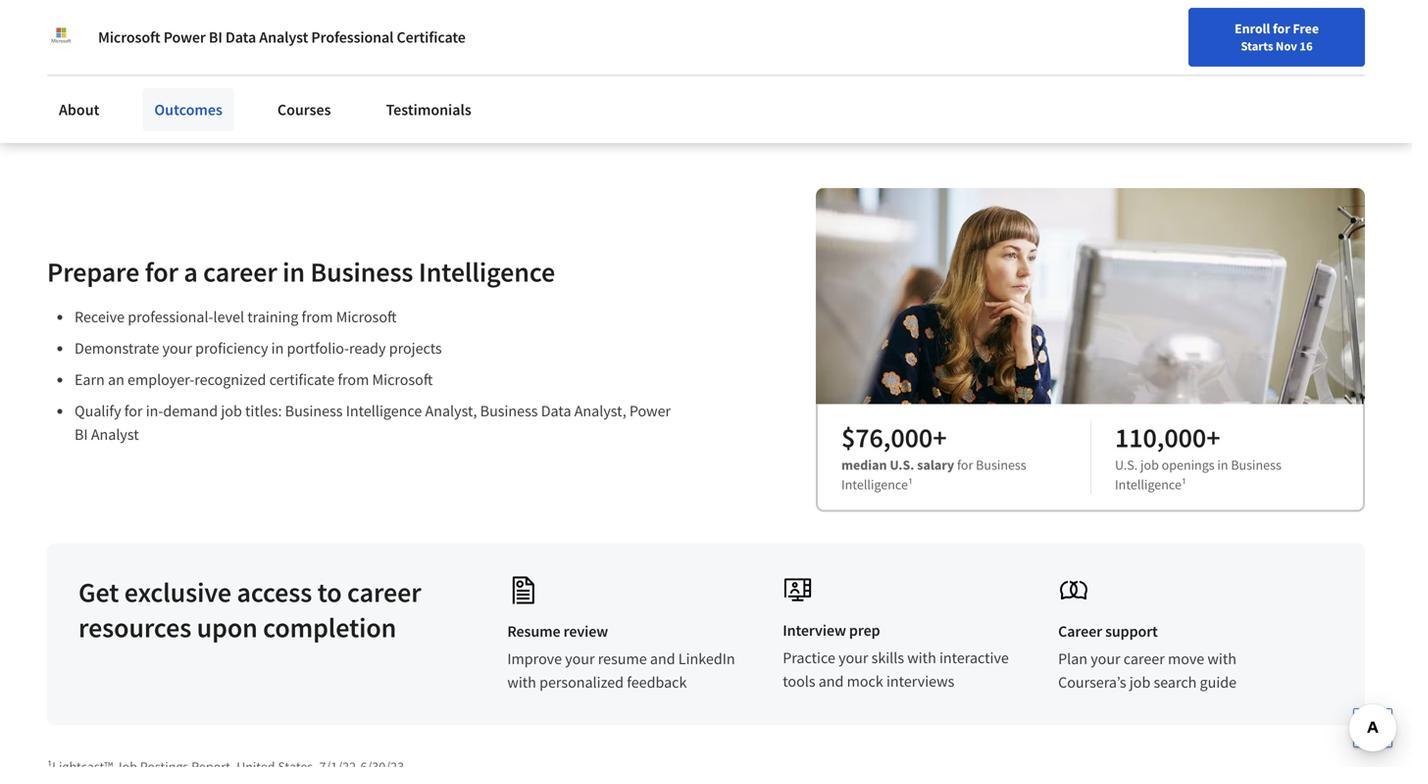 Task type: describe. For each thing, give the bounding box(es) containing it.
companies
[[390, 0, 517, 14]]

support
[[1105, 622, 1158, 642]]

your for interview prep practice your skills with interactive tools and mock interviews
[[839, 649, 868, 668]]

at
[[316, 0, 339, 14]]

coursera image
[[24, 16, 148, 47]]

courses
[[277, 100, 331, 120]]

how
[[127, 0, 178, 14]]

job inside 110,000 + u.s. job openings in business intelligence
[[1141, 456, 1159, 474]]

top
[[345, 0, 384, 14]]

prepare
[[47, 255, 139, 289]]

courses link
[[266, 88, 343, 131]]

1 vertical spatial in
[[271, 339, 284, 358]]

see
[[79, 0, 122, 14]]

earn
[[75, 370, 105, 390]]

review
[[564, 622, 608, 642]]

with inside career support plan your career move with coursera's job search guide
[[1208, 650, 1237, 669]]

+ for 110,000
[[1207, 421, 1221, 455]]

intelligence inside 110,000 + u.s. job openings in business intelligence
[[1115, 476, 1182, 494]]

level
[[213, 307, 244, 327]]

110,000 + u.s. job openings in business intelligence
[[1115, 421, 1282, 494]]

personalized
[[540, 673, 624, 693]]

power inside qualify for in-demand job titles: business intelligence analyst, business data analyst, power bi analyst
[[630, 401, 671, 421]]

proficiency
[[195, 339, 268, 358]]

for for demand
[[124, 401, 143, 421]]

with inside interview prep practice your skills with interactive tools and mock interviews
[[907, 649, 936, 668]]

employer-
[[128, 370, 194, 390]]

improve
[[507, 650, 562, 669]]

to
[[317, 576, 342, 610]]

with inside resume review improve your resume and linkedin with personalized feedback
[[507, 673, 536, 693]]

skills inside interview prep practice your skills with interactive tools and mock interviews
[[872, 649, 904, 668]]

more
[[121, 72, 157, 91]]

about
[[59, 100, 99, 120]]

get exclusive access to career resources upon completion
[[78, 576, 421, 645]]

resume
[[598, 650, 647, 669]]

qualify for in-demand job titles: business intelligence analyst, business data analyst, power bi analyst
[[75, 401, 671, 445]]

u.s. inside $76,000 + median u.s. salary
[[890, 456, 915, 474]]

0 vertical spatial from
[[302, 307, 333, 327]]

and inside resume review improve your resume and linkedin with personalized feedback
[[650, 650, 675, 669]]

job inside career support plan your career move with coursera's job search guide
[[1130, 673, 1151, 693]]

0 horizontal spatial power
[[163, 27, 206, 47]]

0 vertical spatial analyst
[[259, 27, 308, 47]]

guide
[[1200, 673, 1237, 693]]

professional
[[311, 27, 394, 47]]

microsoft power bi data analyst professional certificate
[[98, 27, 466, 47]]

0 vertical spatial bi
[[209, 27, 222, 47]]

data inside qualify for in-demand job titles: business intelligence analyst, business data analyst, power bi analyst
[[541, 401, 571, 421]]

receive professional-level training from microsoft
[[75, 307, 397, 327]]

in inside 110,000 + u.s. job openings in business intelligence
[[1218, 456, 1228, 474]]

free
[[1293, 20, 1319, 37]]

recognized
[[194, 370, 266, 390]]

2 analyst, from the left
[[574, 401, 626, 421]]

coursera
[[204, 72, 265, 91]]

move
[[1168, 650, 1205, 669]]

tools
[[783, 672, 816, 692]]

intelligence inside qualify for in-demand job titles: business intelligence analyst, business data analyst, power bi analyst
[[346, 401, 422, 421]]

search
[[1154, 673, 1197, 693]]

for for career
[[145, 255, 178, 289]]

receive
[[75, 307, 125, 327]]

qualify
[[75, 401, 121, 421]]

1 analyst, from the left
[[425, 401, 477, 421]]

portfolio-
[[287, 339, 349, 358]]

salary
[[917, 456, 955, 474]]

enroll
[[1235, 20, 1270, 37]]

practice
[[783, 649, 836, 668]]

resume review improve your resume and linkedin with personalized feedback
[[507, 622, 735, 693]]

a
[[184, 255, 198, 289]]

access
[[237, 576, 312, 610]]

bi inside qualify for in-demand job titles: business intelligence analyst, business data analyst, power bi analyst
[[75, 425, 88, 445]]

median
[[842, 456, 887, 474]]

outcomes link
[[143, 88, 234, 131]]

u.s. inside 110,000 + u.s. job openings in business intelligence
[[1115, 456, 1138, 474]]

0 horizontal spatial data
[[225, 27, 256, 47]]

completion
[[263, 611, 396, 645]]

and inside interview prep practice your skills with interactive tools and mock interviews
[[819, 672, 844, 692]]

16
[[1300, 38, 1313, 54]]

career support plan your career move with coursera's job search guide
[[1058, 622, 1237, 693]]

mock
[[847, 672, 883, 692]]

resume
[[507, 622, 561, 642]]

analyst inside qualify for in-demand job titles: business intelligence analyst, business data analyst, power bi analyst
[[91, 425, 139, 445]]

nov
[[1276, 38, 1297, 54]]

intelligence inside for business intelligence
[[842, 476, 908, 494]]

prepare for a career in business intelligence
[[47, 255, 555, 289]]

earn an employer-recognized certificate from microsoft
[[75, 370, 433, 390]]

110,000
[[1115, 421, 1207, 455]]

learn more about coursera for business
[[79, 72, 351, 91]]

skills inside see how employees at top companies are mastering in-demand skills
[[213, 15, 272, 49]]

certificate
[[397, 27, 466, 47]]

$76,000
[[842, 421, 933, 455]]



Task type: locate. For each thing, give the bounding box(es) containing it.
feedback
[[627, 673, 687, 693]]

microsoft down 'how'
[[98, 27, 160, 47]]

microsoft down projects
[[372, 370, 433, 390]]

get
[[78, 576, 119, 610]]

bi down 'employees'
[[209, 27, 222, 47]]

+ for $76,000
[[933, 421, 947, 455]]

enroll for free starts nov 16
[[1235, 20, 1319, 54]]

¹
[[908, 476, 913, 494], [1182, 476, 1187, 494]]

0 vertical spatial and
[[650, 650, 675, 669]]

job inside qualify for in-demand job titles: business intelligence analyst, business data analyst, power bi analyst
[[221, 401, 242, 421]]

1 horizontal spatial analyst
[[259, 27, 308, 47]]

training
[[247, 307, 298, 327]]

for right qualify
[[124, 401, 143, 421]]

0 vertical spatial job
[[221, 401, 242, 421]]

and
[[650, 650, 675, 669], [819, 672, 844, 692]]

1 vertical spatial in-
[[146, 401, 163, 421]]

¹ down $76,000 + median u.s. salary
[[908, 476, 913, 494]]

¹ for $76,000
[[908, 476, 913, 494]]

with up guide
[[1208, 650, 1237, 669]]

exclusive
[[124, 576, 231, 610]]

in- inside see how employees at top companies are mastering in-demand skills
[[79, 15, 111, 49]]

in down training
[[271, 339, 284, 358]]

in- down employer-
[[146, 401, 163, 421]]

1 vertical spatial skills
[[872, 649, 904, 668]]

analyst,
[[425, 401, 477, 421], [574, 401, 626, 421]]

intelligence
[[419, 255, 555, 289], [346, 401, 422, 421], [842, 476, 908, 494], [1115, 476, 1182, 494]]

1 horizontal spatial career
[[347, 576, 421, 610]]

2 u.s. from the left
[[1115, 456, 1138, 474]]

0 horizontal spatial and
[[650, 650, 675, 669]]

1 horizontal spatial data
[[541, 401, 571, 421]]

plan
[[1058, 650, 1088, 669]]

career inside career support plan your career move with coursera's job search guide
[[1124, 650, 1165, 669]]

1 ¹ from the left
[[908, 476, 913, 494]]

coursera's
[[1058, 673, 1127, 693]]

career right the to
[[347, 576, 421, 610]]

0 horizontal spatial skills
[[213, 15, 272, 49]]

1 vertical spatial job
[[1141, 456, 1159, 474]]

+ inside 110,000 + u.s. job openings in business intelligence
[[1207, 421, 1221, 455]]

2 vertical spatial microsoft
[[372, 370, 433, 390]]

2 vertical spatial career
[[1124, 650, 1165, 669]]

skills down 'employees'
[[213, 15, 272, 49]]

1 vertical spatial and
[[819, 672, 844, 692]]

an
[[108, 370, 124, 390]]

your up mock
[[839, 649, 868, 668]]

for up the nov on the top right of page
[[1273, 20, 1290, 37]]

interview prep practice your skills with interactive tools and mock interviews
[[783, 621, 1009, 692]]

testimonials link
[[374, 88, 483, 131]]

demand inside qualify for in-demand job titles: business intelligence analyst, business data analyst, power bi analyst
[[163, 401, 218, 421]]

titles:
[[245, 401, 282, 421]]

0 vertical spatial skills
[[213, 15, 272, 49]]

menu item
[[1057, 20, 1183, 83]]

2 horizontal spatial with
[[1208, 650, 1237, 669]]

¹ for 110,000
[[1182, 476, 1187, 494]]

demand inside see how employees at top companies are mastering in-demand skills
[[111, 15, 208, 49]]

and up feedback
[[650, 650, 675, 669]]

1 vertical spatial career
[[347, 576, 421, 610]]

1 vertical spatial from
[[338, 370, 369, 390]]

upon
[[197, 611, 258, 645]]

in
[[283, 255, 305, 289], [271, 339, 284, 358], [1218, 456, 1228, 474]]

¹ down openings
[[1182, 476, 1187, 494]]

1 vertical spatial microsoft
[[336, 307, 397, 327]]

1 vertical spatial bi
[[75, 425, 88, 445]]

and right tools
[[819, 672, 844, 692]]

0 vertical spatial demand
[[111, 15, 208, 49]]

1 horizontal spatial bi
[[209, 27, 222, 47]]

1 horizontal spatial and
[[819, 672, 844, 692]]

your down professional-
[[162, 339, 192, 358]]

skills up mock
[[872, 649, 904, 668]]

coursera enterprise logos image
[[928, 0, 1320, 79]]

about
[[160, 72, 201, 91]]

for business intelligence
[[842, 456, 1027, 494]]

1 vertical spatial analyst
[[91, 425, 139, 445]]

with down improve
[[507, 673, 536, 693]]

business
[[291, 72, 351, 91], [310, 255, 413, 289], [285, 401, 343, 421], [480, 401, 538, 421], [976, 456, 1027, 474], [1231, 456, 1282, 474]]

career inside get exclusive access to career resources upon completion
[[347, 576, 421, 610]]

mastering
[[565, 0, 684, 14]]

1 vertical spatial demand
[[163, 401, 218, 421]]

0 vertical spatial in
[[283, 255, 305, 289]]

demand
[[111, 15, 208, 49], [163, 401, 218, 421]]

for inside for business intelligence
[[957, 456, 973, 474]]

0 vertical spatial microsoft
[[98, 27, 160, 47]]

are
[[522, 0, 560, 14]]

business inside 110,000 + u.s. job openings in business intelligence
[[1231, 456, 1282, 474]]

0 horizontal spatial with
[[507, 673, 536, 693]]

career for access
[[347, 576, 421, 610]]

for
[[1273, 20, 1290, 37], [268, 72, 288, 91], [145, 255, 178, 289], [124, 401, 143, 421], [957, 456, 973, 474]]

in- inside qualify for in-demand job titles: business intelligence analyst, business data analyst, power bi analyst
[[146, 401, 163, 421]]

u.s. down $76,000
[[890, 456, 915, 474]]

outcomes
[[154, 100, 223, 120]]

2 + from the left
[[1207, 421, 1221, 455]]

career up receive professional-level training from microsoft
[[203, 255, 277, 289]]

professional-
[[128, 307, 213, 327]]

prep
[[849, 621, 880, 641]]

learn more about coursera for business link
[[79, 72, 351, 91]]

0 horizontal spatial in-
[[79, 15, 111, 49]]

career
[[1058, 622, 1102, 642]]

+ up openings
[[1207, 421, 1221, 455]]

1 u.s. from the left
[[890, 456, 915, 474]]

career
[[203, 255, 277, 289], [347, 576, 421, 610], [1124, 650, 1165, 669]]

interviews
[[887, 672, 955, 692]]

job down '110,000'
[[1141, 456, 1159, 474]]

with
[[907, 649, 936, 668], [1208, 650, 1237, 669], [507, 673, 536, 693]]

about link
[[47, 88, 111, 131]]

+
[[933, 421, 947, 455], [1207, 421, 1221, 455]]

1 horizontal spatial skills
[[872, 649, 904, 668]]

analyst
[[259, 27, 308, 47], [91, 425, 139, 445]]

1 horizontal spatial power
[[630, 401, 671, 421]]

help center image
[[1361, 717, 1385, 741]]

0 horizontal spatial analyst,
[[425, 401, 477, 421]]

1 vertical spatial power
[[630, 401, 671, 421]]

for right the salary at bottom
[[957, 456, 973, 474]]

demonstrate your proficiency in portfolio-ready projects
[[75, 339, 442, 358]]

2 horizontal spatial career
[[1124, 650, 1165, 669]]

2 vertical spatial in
[[1218, 456, 1228, 474]]

0 horizontal spatial analyst
[[91, 425, 139, 445]]

bi
[[209, 27, 222, 47], [75, 425, 88, 445]]

analyst down qualify
[[91, 425, 139, 445]]

demonstrate
[[75, 339, 159, 358]]

see how employees at top companies are mastering in-demand skills
[[79, 0, 684, 49]]

analyst down 'employees'
[[259, 27, 308, 47]]

0 horizontal spatial bi
[[75, 425, 88, 445]]

for inside enroll for free starts nov 16
[[1273, 20, 1290, 37]]

0 vertical spatial career
[[203, 255, 277, 289]]

from down ready
[[338, 370, 369, 390]]

from
[[302, 307, 333, 327], [338, 370, 369, 390]]

your inside resume review improve your resume and linkedin with personalized feedback
[[565, 650, 595, 669]]

job left search on the right of page
[[1130, 673, 1151, 693]]

data
[[225, 27, 256, 47], [541, 401, 571, 421]]

projects
[[389, 339, 442, 358]]

in-
[[79, 15, 111, 49], [146, 401, 163, 421]]

for up courses
[[268, 72, 288, 91]]

certificate
[[269, 370, 335, 390]]

None search field
[[280, 12, 603, 51]]

your inside career support plan your career move with coursera's job search guide
[[1091, 650, 1121, 669]]

0 horizontal spatial career
[[203, 255, 277, 289]]

openings
[[1162, 456, 1215, 474]]

in- down see on the left of page
[[79, 15, 111, 49]]

1 + from the left
[[933, 421, 947, 455]]

career for plan
[[1124, 650, 1165, 669]]

your up coursera's
[[1091, 650, 1121, 669]]

ready
[[349, 339, 386, 358]]

in up training
[[283, 255, 305, 289]]

1 horizontal spatial u.s.
[[1115, 456, 1138, 474]]

power
[[163, 27, 206, 47], [630, 401, 671, 421]]

0 horizontal spatial +
[[933, 421, 947, 455]]

+ inside $76,000 + median u.s. salary
[[933, 421, 947, 455]]

employees
[[183, 0, 310, 14]]

your up personalized
[[565, 650, 595, 669]]

demand down 'how'
[[111, 15, 208, 49]]

1 vertical spatial data
[[541, 401, 571, 421]]

microsoft image
[[47, 24, 75, 51]]

with up interviews
[[907, 649, 936, 668]]

from up portfolio-
[[302, 307, 333, 327]]

interview
[[783, 621, 846, 641]]

1 horizontal spatial with
[[907, 649, 936, 668]]

2 ¹ from the left
[[1182, 476, 1187, 494]]

for inside qualify for in-demand job titles: business intelligence analyst, business data analyst, power bi analyst
[[124, 401, 143, 421]]

0 horizontal spatial from
[[302, 307, 333, 327]]

business inside for business intelligence
[[976, 456, 1027, 474]]

0 vertical spatial in-
[[79, 15, 111, 49]]

2 vertical spatial job
[[1130, 673, 1151, 693]]

1 horizontal spatial from
[[338, 370, 369, 390]]

your for career support plan your career move with coursera's job search guide
[[1091, 650, 1121, 669]]

your inside interview prep practice your skills with interactive tools and mock interviews
[[839, 649, 868, 668]]

+ up the salary at bottom
[[933, 421, 947, 455]]

1 horizontal spatial +
[[1207, 421, 1221, 455]]

microsoft
[[98, 27, 160, 47], [336, 307, 397, 327], [372, 370, 433, 390]]

0 horizontal spatial u.s.
[[890, 456, 915, 474]]

0 horizontal spatial ¹
[[908, 476, 913, 494]]

1 horizontal spatial in-
[[146, 401, 163, 421]]

0 vertical spatial data
[[225, 27, 256, 47]]

skills
[[213, 15, 272, 49], [872, 649, 904, 668]]

for for starts
[[1273, 20, 1290, 37]]

0 vertical spatial power
[[163, 27, 206, 47]]

career down "support"
[[1124, 650, 1165, 669]]

1 horizontal spatial analyst,
[[574, 401, 626, 421]]

microsoft up ready
[[336, 307, 397, 327]]

$76,000 + median u.s. salary
[[842, 421, 955, 474]]

resources
[[78, 611, 191, 645]]

testimonials
[[386, 100, 472, 120]]

1 horizontal spatial ¹
[[1182, 476, 1187, 494]]

job down recognized
[[221, 401, 242, 421]]

u.s.
[[890, 456, 915, 474], [1115, 456, 1138, 474]]

for left a
[[145, 255, 178, 289]]

interactive
[[940, 649, 1009, 668]]

linkedin
[[679, 650, 735, 669]]

demand down employer-
[[163, 401, 218, 421]]

in right openings
[[1218, 456, 1228, 474]]

your for resume review improve your resume and linkedin with personalized feedback
[[565, 650, 595, 669]]

u.s. down '110,000'
[[1115, 456, 1138, 474]]

learn
[[79, 72, 118, 91]]

bi down qualify
[[75, 425, 88, 445]]

starts
[[1241, 38, 1274, 54]]



Task type: vqa. For each thing, say whether or not it's contained in the screenshot.
Personal Development 137 courses in the bottom right of the page
no



